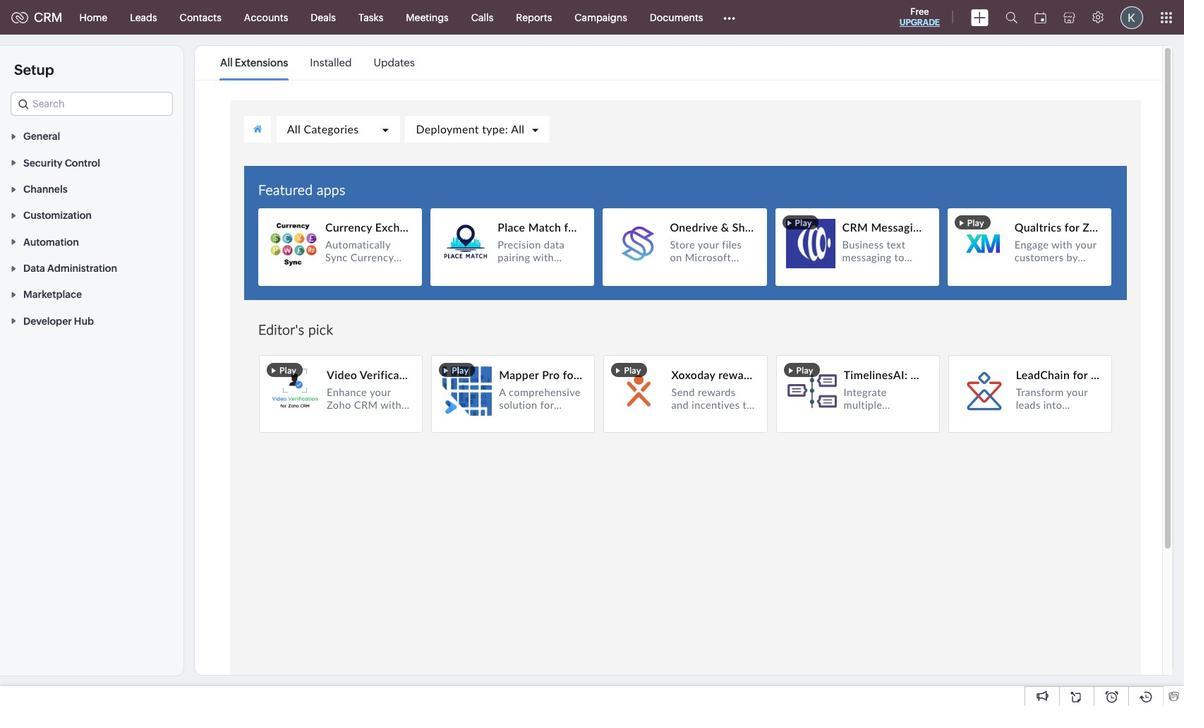 Task type: describe. For each thing, give the bounding box(es) containing it.
profile element
[[1113, 0, 1152, 34]]

free
[[911, 6, 930, 17]]

search element
[[998, 0, 1027, 35]]

crm link
[[11, 10, 63, 25]]

marketplace button
[[0, 281, 184, 307]]

calls link
[[460, 0, 505, 34]]

accounts link
[[233, 0, 300, 34]]

home
[[80, 12, 107, 23]]

Other Modules field
[[715, 6, 745, 29]]

create menu element
[[963, 0, 998, 34]]

installed
[[310, 56, 352, 68]]

Search text field
[[11, 93, 172, 115]]

calendar image
[[1035, 12, 1047, 23]]

crm
[[34, 10, 63, 25]]

upgrade
[[900, 18, 941, 28]]

profile image
[[1121, 6, 1144, 29]]

contacts link
[[168, 0, 233, 34]]

documents
[[650, 12, 704, 23]]

extensions
[[235, 56, 288, 68]]

create menu image
[[972, 9, 989, 26]]



Task type: locate. For each thing, give the bounding box(es) containing it.
marketplace
[[23, 289, 82, 300]]

meetings
[[406, 12, 449, 23]]

channels button
[[0, 176, 184, 202]]

developer hub
[[23, 315, 94, 327]]

automation button
[[0, 228, 184, 255]]

calls
[[472, 12, 494, 23]]

tasks
[[359, 12, 384, 23]]

logo image
[[11, 12, 28, 23]]

meetings link
[[395, 0, 460, 34]]

setup
[[14, 61, 54, 78]]

all
[[220, 56, 233, 68]]

data administration
[[23, 263, 117, 274]]

security control button
[[0, 149, 184, 176]]

hub
[[74, 315, 94, 327]]

all extensions link
[[220, 47, 288, 79]]

campaigns
[[575, 12, 628, 23]]

automation
[[23, 236, 79, 248]]

control
[[65, 157, 100, 169]]

leads link
[[119, 0, 168, 34]]

all extensions
[[220, 56, 288, 68]]

reports link
[[505, 0, 564, 34]]

developer
[[23, 315, 72, 327]]

updates
[[374, 56, 415, 68]]

campaigns link
[[564, 0, 639, 34]]

channels
[[23, 184, 68, 195]]

general
[[23, 131, 60, 142]]

deals link
[[300, 0, 347, 34]]

updates link
[[374, 47, 415, 79]]

data
[[23, 263, 45, 274]]

customization button
[[0, 202, 184, 228]]

reports
[[516, 12, 552, 23]]

tasks link
[[347, 0, 395, 34]]

search image
[[1006, 11, 1018, 23]]

data administration button
[[0, 255, 184, 281]]

home link
[[68, 0, 119, 34]]

free upgrade
[[900, 6, 941, 28]]

accounts
[[244, 12, 288, 23]]

deals
[[311, 12, 336, 23]]

general button
[[0, 123, 184, 149]]

documents link
[[639, 0, 715, 34]]

administration
[[47, 263, 117, 274]]

leads
[[130, 12, 157, 23]]

installed link
[[310, 47, 352, 79]]

customization
[[23, 210, 92, 221]]

developer hub button
[[0, 307, 184, 334]]

None field
[[11, 92, 173, 116]]

security control
[[23, 157, 100, 169]]

security
[[23, 157, 63, 169]]

contacts
[[180, 12, 222, 23]]



Task type: vqa. For each thing, say whether or not it's contained in the screenshot.
"PROFILE" element
yes



